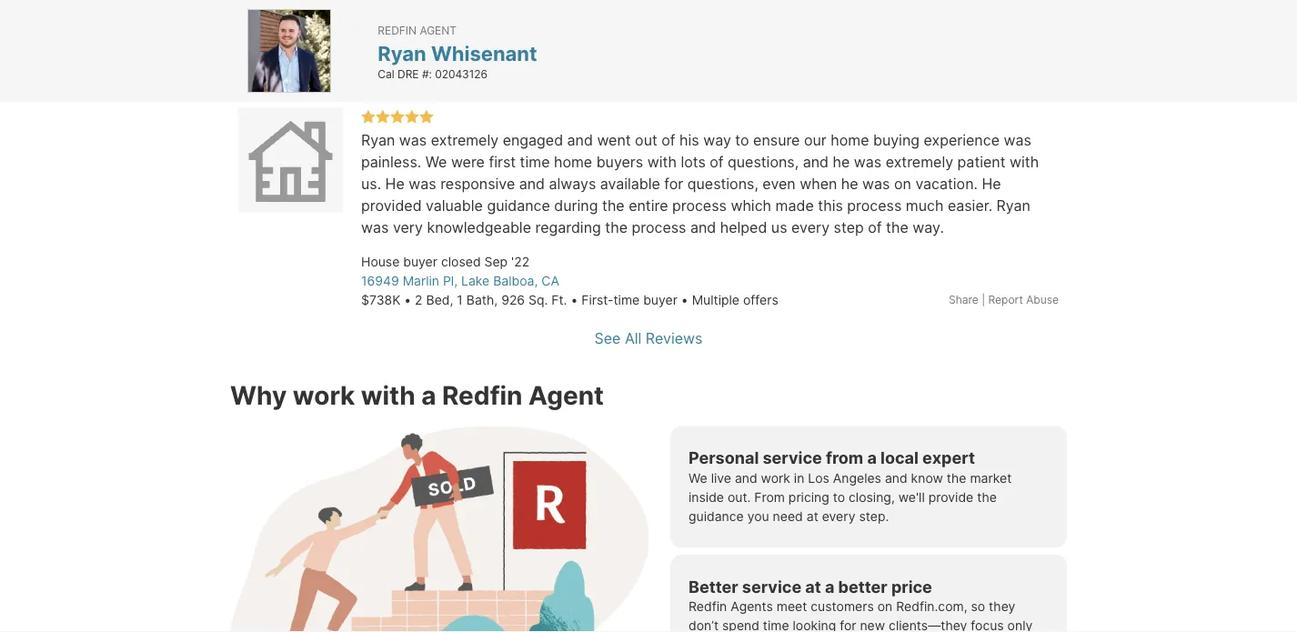 Task type: describe. For each thing, give the bounding box(es) containing it.
helped
[[720, 219, 767, 236]]

1 horizontal spatial we
[[689, 470, 708, 486]]

clients—they
[[889, 618, 968, 632]]

ryan inside redfin agent ryan whisenant cal dre #: 02043126
[[378, 41, 427, 65]]

provide
[[929, 489, 974, 505]]

a for redfin
[[421, 380, 436, 411]]

our
[[804, 131, 827, 149]]

why
[[230, 380, 287, 411]]

ft. inside house buyer closed  sep '22 16949 marlin pl, lake balboa, ca $738k • 2 bed, 1 bath, 926 sq. ft. • first-time buyer • multiple offers
[[552, 292, 567, 308]]

way.
[[913, 219, 944, 236]]

don't
[[689, 618, 719, 632]]

process down the lots
[[672, 197, 727, 215]]

service for personal
[[763, 448, 822, 468]]

house buyer closed  sep '22 16949 marlin pl, lake balboa, ca $738k • 2 bed, 1 bath, 926 sq. ft. • first-time buyer • multiple offers
[[361, 254, 779, 308]]

in
[[794, 470, 805, 486]]

1 vertical spatial questions,
[[688, 175, 759, 193]]

house for 16949
[[361, 254, 400, 270]]

at inside and know the market inside out. from pricing to closing, we'll provide the guidance you need at every step.
[[807, 508, 819, 524]]

experience
[[924, 131, 1000, 149]]

easier.
[[948, 197, 993, 215]]

bed, inside the house buyer closed  jan '23 468 allendale rd, pasadena, ca $2.02m • 3 bed, 2.5 bath, 2868 sq. ft.
[[433, 49, 460, 65]]

'23
[[510, 11, 528, 27]]

allendale
[[389, 30, 444, 46]]

you
[[748, 508, 769, 524]]

way
[[703, 131, 731, 149]]

and left always
[[519, 175, 545, 193]]

and down the our
[[803, 153, 829, 171]]

inside
[[689, 489, 724, 505]]

better
[[838, 577, 888, 597]]

they
[[989, 599, 1016, 614]]

first
[[489, 153, 516, 171]]

time inside house buyer closed  sep '22 16949 marlin pl, lake balboa, ca $738k • 2 bed, 1 bath, 926 sq. ft. • first-time buyer • multiple offers
[[614, 292, 640, 308]]

local
[[881, 448, 919, 468]]

better
[[689, 577, 738, 597]]

to inside and know the market inside out. from pricing to closing, we'll provide the guidance you need at every step.
[[833, 489, 845, 505]]

share
[[949, 293, 979, 306]]

0 horizontal spatial with
[[361, 380, 416, 411]]

pl,
[[443, 273, 458, 289]]

know
[[911, 470, 943, 486]]

redfin inside the better service at a better price redfin agents meet customers on redfin.com, so they don't spend time looking for new clients—they focus onl
[[689, 599, 727, 614]]

painless.
[[361, 153, 421, 171]]

'22
[[511, 254, 530, 270]]

time inside the better service at a better price redfin agents meet customers on redfin.com, so they don't spend time looking for new clients—they focus onl
[[763, 618, 789, 632]]

1 horizontal spatial redfin
[[442, 380, 523, 411]]

• inside the house buyer closed  jan '23 468 allendale rd, pasadena, ca $2.02m • 3 bed, 2.5 bath, 2868 sq. ft.
[[411, 49, 418, 65]]

step.
[[859, 508, 889, 524]]

sep
[[485, 254, 508, 270]]

bath, inside house buyer closed  sep '22 16949 marlin pl, lake balboa, ca $738k • 2 bed, 1 bath, 926 sq. ft. • first-time buyer • multiple offers
[[467, 292, 498, 308]]

1 horizontal spatial with
[[647, 153, 677, 171]]

ft. inside the house buyer closed  jan '23 468 allendale rd, pasadena, ca $2.02m • 3 bed, 2.5 bath, 2868 sq. ft.
[[579, 49, 595, 65]]

and left went
[[567, 131, 593, 149]]

us.
[[361, 175, 381, 193]]

looking
[[793, 618, 836, 632]]

market
[[970, 470, 1012, 486]]

ryan whisenant link
[[378, 41, 537, 65]]

2 horizontal spatial with
[[1010, 153, 1039, 171]]

and left helped
[[691, 219, 716, 236]]

we live and work in los angeles
[[689, 470, 882, 486]]

to inside ryan was extremely engaged and went out of his way to ensure our home buying experience was painless. we were first time home buyers with lots of questions, and he was extremely patient with us. he was responsive and always available for questions, even when he was on vacation. he provided valuable guidance during the entire process which made this process much easier. ryan was very knowledgeable regarding the process and helped us every step of the way.
[[735, 131, 749, 149]]

pasadena,
[[471, 30, 533, 46]]

bed, inside house buyer closed  sep '22 16949 marlin pl, lake balboa, ca $738k • 2 bed, 1 bath, 926 sq. ft. • first-time buyer • multiple offers
[[426, 292, 453, 308]]

2868
[[521, 49, 553, 65]]

468 allendale rd, pasadena, ca link
[[361, 30, 555, 46]]

marlin
[[403, 273, 439, 289]]

see all reviews
[[595, 330, 703, 347]]

out
[[635, 131, 658, 149]]

0 vertical spatial he
[[833, 153, 850, 171]]

1 vertical spatial he
[[841, 175, 859, 193]]

dre
[[398, 67, 419, 80]]

we'll
[[899, 489, 925, 505]]

ensure
[[753, 131, 800, 149]]

2 vertical spatial buyer
[[643, 292, 678, 308]]

house for 468
[[361, 11, 400, 27]]

for inside ryan was extremely engaged and went out of his way to ensure our home buying experience was painless. we were first time home buyers with lots of questions, and he was extremely patient with us. he was responsive and always available for questions, even when he was on vacation. he provided valuable guidance during the entire process which made this process much easier. ryan was very knowledgeable regarding the process and helped us every step of the way.
[[665, 175, 684, 193]]

provided
[[361, 197, 422, 215]]

buyer for closed  jan '23
[[403, 11, 438, 27]]

time inside ryan was extremely engaged and went out of his way to ensure our home buying experience was painless. we were first time home buyers with lots of questions, and he was extremely patient with us. he was responsive and always available for questions, even when he was on vacation. he provided valuable guidance during the entire process which made this process much easier. ryan was very knowledgeable regarding the process and helped us every step of the way.
[[520, 153, 550, 171]]

2.5
[[464, 49, 483, 65]]

when
[[800, 175, 837, 193]]

abuse
[[1026, 293, 1059, 306]]

buying
[[873, 131, 920, 149]]

regarding
[[535, 219, 601, 236]]

out.
[[728, 489, 751, 505]]

need
[[773, 508, 803, 524]]

were
[[451, 153, 485, 171]]

1 vertical spatial extremely
[[886, 153, 954, 171]]

rd,
[[447, 30, 467, 46]]

• left multiple
[[681, 292, 688, 308]]

engaged
[[503, 131, 563, 149]]

service for better
[[742, 577, 802, 597]]

agents
[[731, 599, 773, 614]]

report
[[989, 293, 1023, 306]]

us
[[771, 219, 787, 236]]

during
[[554, 197, 598, 215]]

rating 5.0 out of 5 element
[[361, 109, 434, 126]]

made
[[776, 197, 814, 215]]

and inside and know the market inside out. from pricing to closing, we'll provide the guidance you need at every step.
[[885, 470, 908, 486]]

1 vertical spatial work
[[761, 470, 791, 486]]

0 vertical spatial extremely
[[431, 131, 499, 149]]

whisenant
[[431, 41, 537, 65]]

all
[[625, 330, 642, 347]]

valuable
[[426, 197, 483, 215]]

why work with a redfin agent
[[230, 380, 604, 411]]

from
[[755, 489, 785, 505]]

sq. inside house buyer closed  sep '22 16949 marlin pl, lake balboa, ca $738k • 2 bed, 1 bath, 926 sq. ft. • first-time buyer • multiple offers
[[529, 292, 548, 308]]

0 vertical spatial questions,
[[728, 153, 799, 171]]

guidance inside ryan was extremely engaged and went out of his way to ensure our home buying experience was painless. we were first time home buyers with lots of questions, and he was extremely patient with us. he was responsive and always available for questions, even when he was on vacation. he provided valuable guidance during the entire process which made this process much easier. ryan was very knowledgeable regarding the process and helped us every step of the way.
[[487, 197, 550, 215]]

ryan was extremely engaged and went out of his way to ensure our home buying experience was painless. we were first time home buyers with lots of questions, and he was extremely patient with us. he was responsive and always available for questions, even when he was on vacation. he provided valuable guidance during the entire process which made this process much easier. ryan was very knowledgeable regarding the process and helped us every step of the way.
[[361, 131, 1043, 236]]

entire
[[629, 197, 668, 215]]

los
[[808, 470, 830, 486]]

knowledgeable
[[427, 219, 531, 236]]

0 vertical spatial home
[[831, 131, 869, 149]]

• left first-
[[571, 292, 578, 308]]



Task type: locate. For each thing, give the bounding box(es) containing it.
questions, up which
[[688, 175, 759, 193]]

0 horizontal spatial ft.
[[552, 292, 567, 308]]

|
[[982, 293, 985, 306]]

1 vertical spatial agent
[[529, 380, 604, 411]]

2 vertical spatial time
[[763, 618, 789, 632]]

for down the lots
[[665, 175, 684, 193]]

2 house from the top
[[361, 254, 400, 270]]

0 vertical spatial buyer
[[403, 11, 438, 27]]

1 horizontal spatial for
[[840, 618, 857, 632]]

0 horizontal spatial on
[[878, 599, 893, 614]]

0 vertical spatial ca
[[537, 30, 555, 46]]

home up always
[[554, 153, 592, 171]]

1 vertical spatial closed
[[441, 254, 481, 270]]

ryan right easier.
[[997, 197, 1031, 215]]

available
[[600, 175, 660, 193]]

extremely up were
[[431, 131, 499, 149]]

to right way
[[735, 131, 749, 149]]

so
[[971, 599, 986, 614]]

time down meet
[[763, 618, 789, 632]]

he
[[833, 153, 850, 171], [841, 175, 859, 193]]

926
[[501, 292, 525, 308]]

extremely down "buying"
[[886, 153, 954, 171]]

on inside the better service at a better price redfin agents meet customers on redfin.com, so they don't spend time looking for new clients—they focus onl
[[878, 599, 893, 614]]

0 vertical spatial every
[[792, 219, 830, 236]]

0 vertical spatial closed
[[441, 11, 481, 27]]

redfin
[[378, 23, 417, 37], [442, 380, 523, 411], [689, 599, 727, 614]]

2 he from the left
[[982, 175, 1001, 193]]

ca right balboa,
[[542, 273, 560, 289]]

always
[[549, 175, 596, 193]]

work with redfin image
[[230, 426, 649, 632]]

we up inside
[[689, 470, 708, 486]]

1 horizontal spatial to
[[833, 489, 845, 505]]

1 vertical spatial for
[[840, 618, 857, 632]]

1 vertical spatial guidance
[[689, 508, 744, 524]]

0 horizontal spatial we
[[426, 153, 447, 171]]

1 vertical spatial every
[[822, 508, 856, 524]]

jan
[[485, 11, 506, 27]]

redfin.com,
[[896, 599, 968, 614]]

468
[[361, 30, 385, 46]]

with
[[647, 153, 677, 171], [1010, 153, 1039, 171], [361, 380, 416, 411]]

which
[[731, 197, 772, 215]]

0 vertical spatial on
[[894, 175, 912, 193]]

every left step.
[[822, 508, 856, 524]]

bath, down lake
[[467, 292, 498, 308]]

0 horizontal spatial a
[[421, 380, 436, 411]]

buyers
[[597, 153, 643, 171]]

bath, down pasadena,
[[486, 49, 518, 65]]

on up much
[[894, 175, 912, 193]]

guidance inside and know the market inside out. from pricing to closing, we'll provide the guidance you need at every step.
[[689, 508, 744, 524]]

house up 16949
[[361, 254, 400, 270]]

for down customers
[[840, 618, 857, 632]]

1 vertical spatial on
[[878, 599, 893, 614]]

0 vertical spatial house
[[361, 11, 400, 27]]

1 horizontal spatial agent
[[529, 380, 604, 411]]

offers
[[743, 292, 779, 308]]

and down local
[[885, 470, 908, 486]]

0 vertical spatial a
[[421, 380, 436, 411]]

redfin inside redfin agent ryan whisenant cal dre #: 02043126
[[378, 23, 417, 37]]

2 vertical spatial ryan
[[997, 197, 1031, 215]]

personal
[[689, 448, 759, 468]]

pricing
[[789, 489, 830, 505]]

expert
[[923, 448, 975, 468]]

3
[[422, 49, 430, 65]]

ft. left first-
[[552, 292, 567, 308]]

0 vertical spatial ft.
[[579, 49, 595, 65]]

sq. inside the house buyer closed  jan '23 468 allendale rd, pasadena, ca $2.02m • 3 bed, 2.5 bath, 2868 sq. ft.
[[556, 49, 576, 65]]

1 horizontal spatial time
[[614, 292, 640, 308]]

responsive
[[440, 175, 515, 193]]

0 horizontal spatial agent
[[420, 23, 457, 37]]

guidance down inside
[[689, 508, 744, 524]]

a inside the better service at a better price redfin agents meet customers on redfin.com, so they don't spend time looking for new clients—they focus onl
[[825, 577, 835, 597]]

and
[[567, 131, 593, 149], [803, 153, 829, 171], [519, 175, 545, 193], [691, 219, 716, 236], [735, 470, 758, 486], [885, 470, 908, 486]]

angeles
[[833, 470, 882, 486]]

0 vertical spatial bed,
[[433, 49, 460, 65]]

0 horizontal spatial to
[[735, 131, 749, 149]]

process up the step
[[847, 197, 902, 215]]

ca
[[537, 30, 555, 46], [542, 273, 560, 289]]

questions, down ensure
[[728, 153, 799, 171]]

1 vertical spatial home
[[554, 153, 592, 171]]

we inside ryan was extremely engaged and went out of his way to ensure our home buying experience was painless. we were first time home buyers with lots of questions, and he was extremely patient with us. he was responsive and always available for questions, even when he was on vacation. he provided valuable guidance during the entire process which made this process much easier. ryan was very knowledgeable regarding the process and helped us every step of the way.
[[426, 153, 447, 171]]

1 vertical spatial time
[[614, 292, 640, 308]]

bed, right 3
[[433, 49, 460, 65]]

personal service from a local expert
[[689, 448, 975, 468]]

0 vertical spatial sq.
[[556, 49, 576, 65]]

closed for rd,
[[441, 11, 481, 27]]

he up the when
[[833, 153, 850, 171]]

0 vertical spatial for
[[665, 175, 684, 193]]

new
[[860, 618, 885, 632]]

0 horizontal spatial home
[[554, 153, 592, 171]]

he down patient at top right
[[982, 175, 1001, 193]]

agent up 3
[[420, 23, 457, 37]]

1 vertical spatial we
[[689, 470, 708, 486]]

0 horizontal spatial of
[[662, 131, 676, 149]]

house inside house buyer closed  sep '22 16949 marlin pl, lake balboa, ca $738k • 2 bed, 1 bath, 926 sq. ft. • first-time buyer • multiple offers
[[361, 254, 400, 270]]

2
[[415, 292, 423, 308]]

buyer up the see all reviews
[[643, 292, 678, 308]]

1 vertical spatial buyer
[[403, 254, 438, 270]]

2 horizontal spatial redfin
[[689, 599, 727, 614]]

buyer up allendale
[[403, 11, 438, 27]]

step
[[834, 219, 864, 236]]

bath,
[[486, 49, 518, 65], [467, 292, 498, 308]]

1 horizontal spatial home
[[831, 131, 869, 149]]

0 vertical spatial service
[[763, 448, 822, 468]]

0 horizontal spatial work
[[293, 380, 355, 411]]

very
[[393, 219, 423, 236]]

1 horizontal spatial sq.
[[556, 49, 576, 65]]

for inside the better service at a better price redfin agents meet customers on redfin.com, so they don't spend time looking for new clients—they focus onl
[[840, 618, 857, 632]]

1 vertical spatial to
[[833, 489, 845, 505]]

0 vertical spatial guidance
[[487, 197, 550, 215]]

report abuse link
[[989, 293, 1059, 306]]

ft. right 2868
[[579, 49, 595, 65]]

work up from
[[761, 470, 791, 486]]

1 horizontal spatial he
[[982, 175, 1001, 193]]

•
[[411, 49, 418, 65], [404, 292, 411, 308], [571, 292, 578, 308], [681, 292, 688, 308]]

1 closed from the top
[[441, 11, 481, 27]]

of
[[662, 131, 676, 149], [710, 153, 724, 171], [868, 219, 882, 236]]

at down pricing
[[807, 508, 819, 524]]

service inside the better service at a better price redfin agents meet customers on redfin.com, so they don't spend time looking for new clients—they focus onl
[[742, 577, 802, 597]]

1 vertical spatial sq.
[[529, 292, 548, 308]]

2 vertical spatial redfin
[[689, 599, 727, 614]]

agent
[[420, 23, 457, 37], [529, 380, 604, 411]]

0 horizontal spatial sq.
[[529, 292, 548, 308]]

live
[[711, 470, 731, 486]]

agent down see
[[529, 380, 604, 411]]

we
[[426, 153, 447, 171], [689, 470, 708, 486]]

a for better
[[825, 577, 835, 597]]

1 vertical spatial a
[[867, 448, 877, 468]]

ca inside the house buyer closed  jan '23 468 allendale rd, pasadena, ca $2.02m • 3 bed, 2.5 bath, 2868 sq. ft.
[[537, 30, 555, 46]]

ca inside house buyer closed  sep '22 16949 marlin pl, lake balboa, ca $738k • 2 bed, 1 bath, 926 sq. ft. • first-time buyer • multiple offers
[[542, 273, 560, 289]]

cal
[[378, 67, 395, 80]]

#:
[[422, 67, 432, 80]]

time down engaged
[[520, 153, 550, 171]]

balboa,
[[493, 273, 538, 289]]

a
[[421, 380, 436, 411], [867, 448, 877, 468], [825, 577, 835, 597]]

1 horizontal spatial guidance
[[689, 508, 744, 524]]

0 horizontal spatial redfin
[[378, 23, 417, 37]]

ryan
[[378, 41, 427, 65], [361, 131, 395, 149], [997, 197, 1031, 215]]

• left 3
[[411, 49, 418, 65]]

1 vertical spatial ft.
[[552, 292, 567, 308]]

service up in
[[763, 448, 822, 468]]

1 vertical spatial bath,
[[467, 292, 498, 308]]

home
[[831, 131, 869, 149], [554, 153, 592, 171]]

0 vertical spatial time
[[520, 153, 550, 171]]

and up out.
[[735, 470, 758, 486]]

buyer up marlin
[[403, 254, 438, 270]]

0 vertical spatial work
[[293, 380, 355, 411]]

to down angeles
[[833, 489, 845, 505]]

0 horizontal spatial he
[[385, 175, 405, 193]]

2 horizontal spatial of
[[868, 219, 882, 236]]

0 horizontal spatial for
[[665, 175, 684, 193]]

ca up 2868
[[537, 30, 555, 46]]

share link
[[949, 292, 979, 308]]

sq. right 2868
[[556, 49, 576, 65]]

closing,
[[849, 489, 895, 505]]

at inside the better service at a better price redfin agents meet customers on redfin.com, so they don't spend time looking for new clients—they focus onl
[[805, 577, 821, 597]]

agent inside redfin agent ryan whisenant cal dre #: 02043126
[[420, 23, 457, 37]]

16949
[[361, 273, 399, 289]]

every
[[792, 219, 830, 236], [822, 508, 856, 524]]

sq.
[[556, 49, 576, 65], [529, 292, 548, 308]]

at up meet
[[805, 577, 821, 597]]

• left 2
[[404, 292, 411, 308]]

of down way
[[710, 153, 724, 171]]

2 closed from the top
[[441, 254, 481, 270]]

sq. right 926
[[529, 292, 548, 308]]

buyer for closed  sep '22
[[403, 254, 438, 270]]

process down entire
[[632, 219, 686, 236]]

questions,
[[728, 153, 799, 171], [688, 175, 759, 193]]

the
[[602, 197, 625, 215], [605, 219, 628, 236], [886, 219, 909, 236], [947, 470, 967, 486], [977, 489, 997, 505]]

1 vertical spatial redfin
[[442, 380, 523, 411]]

bed,
[[433, 49, 460, 65], [426, 292, 453, 308]]

every inside and know the market inside out. from pricing to closing, we'll provide the guidance you need at every step.
[[822, 508, 856, 524]]

bed, left '1' at left top
[[426, 292, 453, 308]]

price
[[892, 577, 932, 597]]

2 vertical spatial a
[[825, 577, 835, 597]]

this
[[818, 197, 843, 215]]

every inside ryan was extremely engaged and went out of his way to ensure our home buying experience was painless. we were first time home buyers with lots of questions, and he was extremely patient with us. he was responsive and always available for questions, even when he was on vacation. he provided valuable guidance during the entire process which made this process much easier. ryan was very knowledgeable regarding the process and helped us every step of the way.
[[792, 219, 830, 236]]

of right the step
[[868, 219, 882, 236]]

closed inside house buyer closed  sep '22 16949 marlin pl, lake balboa, ca $738k • 2 bed, 1 bath, 926 sq. ft. • first-time buyer • multiple offers
[[441, 254, 481, 270]]

guidance up knowledgeable
[[487, 197, 550, 215]]

reviews
[[646, 330, 703, 347]]

1 horizontal spatial work
[[761, 470, 791, 486]]

0 horizontal spatial extremely
[[431, 131, 499, 149]]

0 vertical spatial bath,
[[486, 49, 518, 65]]

much
[[906, 197, 944, 215]]

closed up 468 allendale rd, pasadena, ca "link"
[[441, 11, 481, 27]]

0 horizontal spatial guidance
[[487, 197, 550, 215]]

1 vertical spatial service
[[742, 577, 802, 597]]

2 horizontal spatial a
[[867, 448, 877, 468]]

closed inside the house buyer closed  jan '23 468 allendale rd, pasadena, ca $2.02m • 3 bed, 2.5 bath, 2868 sq. ft.
[[441, 11, 481, 27]]

closed
[[441, 11, 481, 27], [441, 254, 481, 270]]

ryan whisenant, redfin agent image
[[247, 9, 331, 93]]

1 house from the top
[[361, 11, 400, 27]]

see
[[595, 330, 621, 347]]

we left were
[[426, 153, 447, 171]]

and know the market inside out. from pricing to closing, we'll provide the guidance you need at every step.
[[689, 470, 1012, 524]]

see all reviews link
[[238, 328, 1059, 350]]

closed for pl,
[[441, 254, 481, 270]]

0 horizontal spatial time
[[520, 153, 550, 171]]

1
[[457, 292, 463, 308]]

0 vertical spatial of
[[662, 131, 676, 149]]

1 vertical spatial at
[[805, 577, 821, 597]]

spend
[[722, 618, 760, 632]]

he up this at right top
[[841, 175, 859, 193]]

1 horizontal spatial on
[[894, 175, 912, 193]]

on
[[894, 175, 912, 193], [878, 599, 893, 614]]

went
[[597, 131, 631, 149]]

ryan up painless.
[[361, 131, 395, 149]]

1 horizontal spatial of
[[710, 153, 724, 171]]

$2.02m
[[361, 49, 407, 65]]

on up the new at right bottom
[[878, 599, 893, 614]]

at
[[807, 508, 819, 524], [805, 577, 821, 597]]

service up agents
[[742, 577, 802, 597]]

0 vertical spatial ryan
[[378, 41, 427, 65]]

multiple
[[692, 292, 740, 308]]

better service at a better price redfin agents meet customers on redfin.com, so they don't spend time looking for new clients—they focus onl
[[689, 577, 1033, 632]]

ft.
[[579, 49, 595, 65], [552, 292, 567, 308]]

work right why on the bottom of page
[[293, 380, 355, 411]]

1 vertical spatial house
[[361, 254, 400, 270]]

1 he from the left
[[385, 175, 405, 193]]

house buyer closed  jan '23 468 allendale rd, pasadena, ca $2.02m • 3 bed, 2.5 bath, 2868 sq. ft.
[[361, 11, 595, 65]]

1 vertical spatial of
[[710, 153, 724, 171]]

he up provided
[[385, 175, 405, 193]]

buyer inside the house buyer closed  jan '23 468 allendale rd, pasadena, ca $2.02m • 3 bed, 2.5 bath, 2868 sq. ft.
[[403, 11, 438, 27]]

$738k
[[361, 292, 401, 308]]

0 vertical spatial to
[[735, 131, 749, 149]]

1 vertical spatial bed,
[[426, 292, 453, 308]]

time up all
[[614, 292, 640, 308]]

2 vertical spatial of
[[868, 219, 882, 236]]

bath, inside the house buyer closed  jan '23 468 allendale rd, pasadena, ca $2.02m • 3 bed, 2.5 bath, 2868 sq. ft.
[[486, 49, 518, 65]]

16949 marlin pl, lake balboa, ca link
[[361, 273, 560, 289]]

every down made
[[792, 219, 830, 236]]

1 horizontal spatial extremely
[[886, 153, 954, 171]]

customers
[[811, 599, 874, 614]]

house inside the house buyer closed  jan '23 468 allendale rd, pasadena, ca $2.02m • 3 bed, 2.5 bath, 2868 sq. ft.
[[361, 11, 400, 27]]

1 vertical spatial ryan
[[361, 131, 395, 149]]

on inside ryan was extremely engaged and went out of his way to ensure our home buying experience was painless. we were first time home buyers with lots of questions, and he was extremely patient with us. he was responsive and always available for questions, even when he was on vacation. he provided valuable guidance during the entire process which made this process much easier. ryan was very knowledgeable regarding the process and helped us every step of the way.
[[894, 175, 912, 193]]

1 vertical spatial ca
[[542, 273, 560, 289]]

0 vertical spatial we
[[426, 153, 447, 171]]

ryan up 'dre'
[[378, 41, 427, 65]]

a for local
[[867, 448, 877, 468]]

0 vertical spatial redfin
[[378, 23, 417, 37]]

0 vertical spatial at
[[807, 508, 819, 524]]

1 horizontal spatial ft.
[[579, 49, 595, 65]]

redfin agent ryan whisenant cal dre #: 02043126
[[378, 23, 537, 80]]

2 horizontal spatial time
[[763, 618, 789, 632]]

lots
[[681, 153, 706, 171]]

0 vertical spatial agent
[[420, 23, 457, 37]]

closed up 16949 marlin pl, lake balboa, ca link
[[441, 254, 481, 270]]

house up "468"
[[361, 11, 400, 27]]

1 horizontal spatial a
[[825, 577, 835, 597]]

home right the our
[[831, 131, 869, 149]]

of left his
[[662, 131, 676, 149]]



Task type: vqa. For each thing, say whether or not it's contained in the screenshot.
middle time
yes



